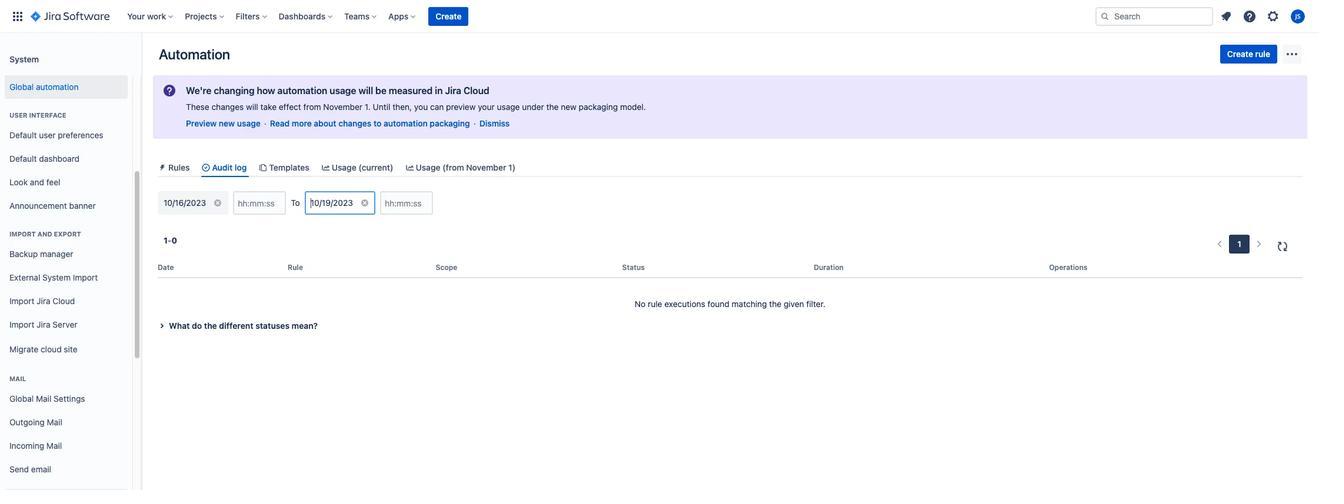 Task type: describe. For each thing, give the bounding box(es) containing it.
look and feel link
[[5, 171, 128, 194]]

import for import and export
[[9, 230, 36, 238]]

2 hh:mm:ss field from the left
[[381, 193, 432, 214]]

projects button
[[181, 7, 229, 26]]

global mail settings
[[9, 394, 85, 404]]

dismiss
[[480, 118, 510, 128]]

found
[[708, 299, 730, 309]]

projects
[[185, 11, 217, 21]]

primary element
[[7, 0, 1096, 33]]

in
[[435, 85, 443, 96]]

default for default user preferences
[[9, 130, 37, 140]]

then,
[[393, 102, 412, 112]]

mail for global
[[36, 394, 51, 404]]

sidebar navigation image
[[128, 47, 154, 71]]

templates
[[269, 162, 309, 172]]

backup
[[9, 249, 38, 259]]

apps
[[389, 11, 409, 21]]

actions image
[[1285, 47, 1300, 61]]

the inside dropdown button
[[204, 321, 217, 331]]

(current)
[[359, 162, 393, 172]]

dashboards
[[279, 11, 326, 21]]

to
[[291, 198, 300, 208]]

help image
[[1243, 9, 1257, 23]]

import for import jira server
[[9, 319, 34, 329]]

your work button
[[124, 7, 178, 26]]

1 hh:mm:ss field from the left
[[234, 193, 285, 214]]

banner containing your work
[[0, 0, 1320, 33]]

usage for usage (current)
[[332, 162, 357, 172]]

0
[[172, 236, 177, 246]]

global for global automation
[[9, 82, 34, 92]]

announcement banner
[[9, 200, 96, 210]]

10/16/2023
[[164, 198, 206, 208]]

announcement banner link
[[5, 194, 128, 218]]

rules
[[168, 162, 190, 172]]

status
[[622, 263, 645, 272]]

filters
[[236, 11, 260, 21]]

appswitcher icon image
[[11, 9, 25, 23]]

look
[[9, 177, 28, 187]]

what do the different statuses mean?
[[169, 321, 318, 331]]

0 vertical spatial will
[[359, 85, 373, 96]]

matching
[[732, 299, 767, 309]]

packaging inside we're changing how automation usage will be measured in jira cloud these changes will take effect from november 1. until then, you can preview your usage under the new packaging model.
[[579, 102, 618, 112]]

from
[[303, 102, 321, 112]]

server
[[53, 319, 77, 329]]

automation inside group
[[36, 82, 79, 92]]

audit log
[[212, 162, 247, 172]]

log
[[235, 162, 247, 172]]

statuses
[[256, 321, 290, 331]]

outgoing
[[9, 417, 45, 427]]

user
[[39, 130, 56, 140]]

settings
[[54, 394, 85, 404]]

given
[[784, 299, 804, 309]]

import for import jira cloud
[[9, 296, 34, 306]]

your profile and settings image
[[1291, 9, 1306, 23]]

create for create rule
[[1228, 49, 1254, 59]]

global for global mail settings
[[9, 394, 34, 404]]

model.
[[620, 102, 646, 112]]

date
[[158, 263, 174, 272]]

backup manager
[[9, 249, 73, 259]]

preferences
[[58, 130, 103, 140]]

import down the backup manager link
[[73, 272, 98, 282]]

import jira cloud link
[[5, 290, 128, 313]]

create button
[[429, 7, 469, 26]]

create rule
[[1228, 49, 1271, 59]]

the inside we're changing how automation usage will be measured in jira cloud these changes will take effect from november 1. until then, you can preview your usage under the new packaging model.
[[547, 102, 559, 112]]

more
[[292, 118, 312, 128]]

jira inside we're changing how automation usage will be measured in jira cloud these changes will take effect from november 1. until then, you can preview your usage under the new packaging model.
[[445, 85, 461, 96]]

read
[[270, 118, 290, 128]]

import jira server link
[[5, 313, 128, 337]]

global automation
[[9, 82, 79, 92]]

migrate cloud site
[[9, 344, 77, 354]]

to
[[374, 118, 382, 128]]

usage (current) image
[[321, 163, 331, 172]]

1 horizontal spatial usage
[[330, 85, 356, 96]]

default dashboard
[[9, 153, 80, 163]]

system inside import and export group
[[42, 272, 71, 282]]

filters button
[[232, 7, 272, 26]]

incoming mail
[[9, 441, 62, 451]]

site
[[64, 344, 77, 354]]

settings image
[[1267, 9, 1281, 23]]

cloud inside import and export group
[[53, 296, 75, 306]]

cloud inside we're changing how automation usage will be measured in jira cloud these changes will take effect from november 1. until then, you can preview your usage under the new packaging model.
[[464, 85, 490, 96]]

mail for outgoing
[[47, 417, 62, 427]]

can
[[430, 102, 444, 112]]

usage for usage (from november 1)
[[416, 162, 441, 172]]

until
[[373, 102, 391, 112]]

email
[[31, 464, 51, 474]]

external
[[9, 272, 40, 282]]

mail down the migrate
[[9, 375, 26, 383]]

pagination element
[[1211, 235, 1269, 254]]

announcement
[[9, 200, 67, 210]]

rule for no
[[648, 299, 662, 309]]

default for default dashboard
[[9, 153, 37, 163]]

we're changing how automation usage will be measured in jira cloud these changes will take effect from november 1. until then, you can preview your usage under the new packaging model.
[[186, 85, 646, 112]]

work
[[147, 11, 166, 21]]

migrate cloud site link
[[5, 337, 128, 363]]

send email
[[9, 464, 51, 474]]

send
[[9, 464, 29, 474]]

dismiss button
[[480, 118, 510, 129]]

import and export group
[[5, 218, 128, 366]]

incoming mail link
[[5, 434, 128, 458]]

user
[[9, 111, 27, 119]]



Task type: vqa. For each thing, say whether or not it's contained in the screenshot.
Merge cells button
no



Task type: locate. For each thing, give the bounding box(es) containing it.
read more about changes to automation packaging button
[[270, 118, 470, 129]]

jira left server
[[37, 319, 50, 329]]

packaging down preview
[[430, 118, 470, 128]]

november up preview new usage · read more about changes to automation packaging · dismiss
[[323, 102, 363, 112]]

0 vertical spatial packaging
[[579, 102, 618, 112]]

global up the outgoing
[[9, 394, 34, 404]]

0 horizontal spatial clear image
[[213, 198, 223, 208]]

filter.
[[807, 299, 826, 309]]

0 horizontal spatial hh:mm:ss field
[[234, 193, 285, 214]]

refresh log image
[[1276, 240, 1290, 254]]

0 vertical spatial cloud
[[464, 85, 490, 96]]

-
[[168, 236, 172, 246]]

usage (from november 1)
[[416, 162, 516, 172]]

packaging left model.
[[579, 102, 618, 112]]

feel
[[46, 177, 60, 187]]

and inside import and export group
[[38, 230, 52, 238]]

the right under
[[547, 102, 559, 112]]

0 horizontal spatial the
[[204, 321, 217, 331]]

cloud
[[464, 85, 490, 96], [53, 296, 75, 306]]

1 button
[[1230, 235, 1250, 254]]

global inside automation group
[[9, 82, 34, 92]]

1 horizontal spatial ·
[[474, 118, 476, 128]]

automation
[[36, 82, 79, 92], [278, 85, 327, 96], [384, 118, 428, 128]]

changing
[[214, 85, 255, 96]]

2 · from the left
[[474, 118, 476, 128]]

these
[[186, 102, 209, 112]]

0 vertical spatial new
[[561, 102, 577, 112]]

automation
[[159, 46, 230, 62]]

jira up import jira server
[[37, 296, 50, 306]]

and inside look and feel link
[[30, 177, 44, 187]]

november inside we're changing how automation usage will be measured in jira cloud these changes will take effect from november 1. until then, you can preview your usage under the new packaging model.
[[323, 102, 363, 112]]

1 horizontal spatial the
[[547, 102, 559, 112]]

migrate
[[9, 344, 38, 354]]

and up backup manager
[[38, 230, 52, 238]]

2 vertical spatial usage
[[237, 118, 261, 128]]

backup manager link
[[5, 243, 128, 266]]

1 vertical spatial system
[[42, 272, 71, 282]]

0 vertical spatial global
[[9, 82, 34, 92]]

about
[[314, 118, 336, 128]]

duration
[[814, 263, 844, 272]]

what do the different statuses mean? button
[[155, 319, 1303, 333]]

0 horizontal spatial packaging
[[430, 118, 470, 128]]

1.
[[365, 102, 371, 112]]

banner
[[69, 200, 96, 210]]

your work
[[127, 11, 166, 21]]

audit log image
[[202, 163, 211, 172]]

system
[[9, 54, 39, 64], [42, 272, 71, 282]]

will left be
[[359, 85, 373, 96]]

automation down then,
[[384, 118, 428, 128]]

hh:mm:ss field left the to in the left of the page
[[234, 193, 285, 214]]

preview
[[186, 118, 217, 128]]

mail down outgoing mail link
[[46, 441, 62, 451]]

1 vertical spatial the
[[769, 299, 782, 309]]

Search field
[[1096, 7, 1214, 26]]

default inside default user preferences link
[[9, 130, 37, 140]]

rule
[[288, 263, 303, 272]]

jira for server
[[37, 319, 50, 329]]

1 vertical spatial usage
[[497, 102, 520, 112]]

user interface
[[9, 111, 66, 119]]

0 vertical spatial november
[[323, 102, 363, 112]]

None text field
[[311, 197, 313, 209]]

0 vertical spatial default
[[9, 130, 37, 140]]

0 horizontal spatial usage
[[332, 162, 357, 172]]

default down user
[[9, 130, 37, 140]]

None text field
[[164, 197, 166, 209]]

0 horizontal spatial usage
[[237, 118, 261, 128]]

admin helper group
[[5, 481, 128, 490]]

clear image right "10/16/2023" in the top of the page
[[213, 198, 223, 208]]

global up user
[[9, 82, 34, 92]]

clear image
[[213, 198, 223, 208], [360, 198, 370, 208]]

we're
[[186, 85, 212, 96]]

dashboards button
[[275, 7, 337, 26]]

1
[[164, 236, 168, 246], [1238, 239, 1242, 249]]

measured
[[389, 85, 433, 96]]

tab list
[[153, 158, 1308, 177]]

1 usage from the left
[[332, 162, 357, 172]]

· left dismiss
[[474, 118, 476, 128]]

cloud
[[41, 344, 62, 354]]

the right do
[[204, 321, 217, 331]]

1 horizontal spatial 1
[[1238, 239, 1242, 249]]

10/19/2023
[[311, 198, 353, 208]]

templates image
[[259, 163, 268, 172]]

effect
[[279, 102, 301, 112]]

create right "apps" dropdown button
[[436, 11, 462, 21]]

cloud up your
[[464, 85, 490, 96]]

global
[[9, 82, 34, 92], [9, 394, 34, 404]]

2 clear image from the left
[[360, 198, 370, 208]]

and for import
[[38, 230, 52, 238]]

default inside default dashboard link
[[9, 153, 37, 163]]

clear image for 10/16/2023
[[213, 198, 223, 208]]

0 vertical spatial create
[[436, 11, 462, 21]]

and for look
[[30, 177, 44, 187]]

send email link
[[5, 458, 128, 481]]

system up global automation
[[9, 54, 39, 64]]

import jira server
[[9, 319, 77, 329]]

rule right no
[[648, 299, 662, 309]]

your
[[127, 11, 145, 21]]

1 vertical spatial packaging
[[430, 118, 470, 128]]

1 default from the top
[[9, 130, 37, 140]]

2 vertical spatial jira
[[37, 319, 50, 329]]

usage right usage (current) icon
[[332, 162, 357, 172]]

·
[[264, 118, 267, 128], [474, 118, 476, 128]]

automation up interface at top
[[36, 82, 79, 92]]

1 horizontal spatial clear image
[[360, 198, 370, 208]]

1 horizontal spatial usage
[[416, 162, 441, 172]]

search image
[[1101, 11, 1110, 21]]

rule for create
[[1256, 49, 1271, 59]]

will
[[359, 85, 373, 96], [246, 102, 258, 112]]

1 horizontal spatial automation
[[278, 85, 327, 96]]

mail group
[[5, 363, 128, 485]]

jira for cloud
[[37, 296, 50, 306]]

1 vertical spatial jira
[[37, 296, 50, 306]]

rule left actions icon
[[1256, 49, 1271, 59]]

notifications image
[[1220, 9, 1234, 23]]

your
[[478, 102, 495, 112]]

1 vertical spatial global
[[9, 394, 34, 404]]

new inside we're changing how automation usage will be measured in jira cloud these changes will take effect from november 1. until then, you can preview your usage under the new packaging model.
[[561, 102, 577, 112]]

1)
[[509, 162, 516, 172]]

import down external
[[9, 296, 34, 306]]

import and export
[[9, 230, 81, 238]]

changes
[[212, 102, 244, 112], [339, 118, 372, 128]]

import
[[9, 230, 36, 238], [73, 272, 98, 282], [9, 296, 34, 306], [9, 319, 34, 329]]

1 vertical spatial default
[[9, 153, 37, 163]]

1 vertical spatial rule
[[648, 299, 662, 309]]

1 horizontal spatial cloud
[[464, 85, 490, 96]]

1 horizontal spatial hh:mm:ss field
[[381, 193, 432, 214]]

hh:mm:ss field
[[234, 193, 285, 214], [381, 193, 432, 214]]

1 global from the top
[[9, 82, 34, 92]]

you
[[414, 102, 428, 112]]

rules image
[[158, 163, 167, 172]]

november inside tab list
[[466, 162, 506, 172]]

2 global from the top
[[9, 394, 34, 404]]

0 vertical spatial and
[[30, 177, 44, 187]]

default up look
[[9, 153, 37, 163]]

1 inside button
[[1238, 239, 1242, 249]]

november left 1)
[[466, 162, 506, 172]]

export
[[54, 230, 81, 238]]

will left take
[[246, 102, 258, 112]]

create
[[436, 11, 462, 21], [1228, 49, 1254, 59]]

usage (current)
[[332, 162, 393, 172]]

1 horizontal spatial system
[[42, 272, 71, 282]]

external system import
[[9, 272, 98, 282]]

1 horizontal spatial rule
[[1256, 49, 1271, 59]]

teams button
[[341, 7, 382, 26]]

create inside button
[[436, 11, 462, 21]]

1 horizontal spatial will
[[359, 85, 373, 96]]

new right under
[[561, 102, 577, 112]]

0 horizontal spatial november
[[323, 102, 363, 112]]

0 vertical spatial rule
[[1256, 49, 1271, 59]]

global inside mail group
[[9, 394, 34, 404]]

1 horizontal spatial november
[[466, 162, 506, 172]]

new right preview
[[219, 118, 235, 128]]

1 vertical spatial will
[[246, 102, 258, 112]]

0 horizontal spatial changes
[[212, 102, 244, 112]]

1 clear image from the left
[[213, 198, 223, 208]]

1 for 1
[[1238, 239, 1242, 249]]

0 vertical spatial changes
[[212, 102, 244, 112]]

banner
[[0, 0, 1320, 33]]

apps button
[[385, 7, 420, 26]]

2 horizontal spatial usage
[[497, 102, 520, 112]]

1 for 1 - 0
[[164, 236, 168, 246]]

scope
[[436, 263, 458, 272]]

operations
[[1050, 263, 1088, 272]]

0 horizontal spatial system
[[9, 54, 39, 64]]

changes down 1.
[[339, 118, 372, 128]]

how
[[257, 85, 275, 96]]

automation inside we're changing how automation usage will be measured in jira cloud these changes will take effect from november 1. until then, you can preview your usage under the new packaging model.
[[278, 85, 327, 96]]

clear image for 10/19/2023
[[360, 198, 370, 208]]

interface
[[29, 111, 66, 119]]

0 horizontal spatial automation
[[36, 82, 79, 92]]

1 vertical spatial new
[[219, 118, 235, 128]]

2 usage from the left
[[416, 162, 441, 172]]

usage down take
[[237, 118, 261, 128]]

1 vertical spatial and
[[38, 230, 52, 238]]

automation group
[[5, 51, 128, 102]]

what
[[169, 321, 190, 331]]

changes inside we're changing how automation usage will be measured in jira cloud these changes will take effect from november 1. until then, you can preview your usage under the new packaging model.
[[212, 102, 244, 112]]

clear image right the 10/19/2023
[[360, 198, 370, 208]]

1 horizontal spatial create
[[1228, 49, 1254, 59]]

automation up from
[[278, 85, 327, 96]]

create inside button
[[1228, 49, 1254, 59]]

preview new usage button
[[186, 118, 261, 129]]

0 vertical spatial system
[[9, 54, 39, 64]]

0 vertical spatial usage
[[330, 85, 356, 96]]

1 · from the left
[[264, 118, 267, 128]]

the left "given"
[[769, 299, 782, 309]]

0 horizontal spatial rule
[[648, 299, 662, 309]]

november
[[323, 102, 363, 112], [466, 162, 506, 172]]

dashboard
[[39, 153, 80, 163]]

jira
[[445, 85, 461, 96], [37, 296, 50, 306], [37, 319, 50, 329]]

1 vertical spatial cloud
[[53, 296, 75, 306]]

and left feel
[[30, 177, 44, 187]]

rule
[[1256, 49, 1271, 59], [648, 299, 662, 309]]

1 horizontal spatial packaging
[[579, 102, 618, 112]]

import up backup at the bottom of the page
[[9, 230, 36, 238]]

1 left refresh log 'icon'
[[1238, 239, 1242, 249]]

jira software image
[[31, 9, 110, 23], [31, 9, 110, 23]]

hh:mm:ss field down usage (from november 1) icon
[[381, 193, 432, 214]]

mean?
[[292, 321, 318, 331]]

2 horizontal spatial the
[[769, 299, 782, 309]]

usage up dismiss
[[497, 102, 520, 112]]

· left read
[[264, 118, 267, 128]]

0 vertical spatial jira
[[445, 85, 461, 96]]

0 vertical spatial the
[[547, 102, 559, 112]]

expand image
[[155, 319, 169, 333]]

global mail settings link
[[5, 387, 128, 411]]

0 horizontal spatial will
[[246, 102, 258, 112]]

changes up preview new usage button
[[212, 102, 244, 112]]

no rule executions found matching the given filter.
[[635, 299, 826, 309]]

mail down 'global mail settings'
[[47, 417, 62, 427]]

1 vertical spatial changes
[[339, 118, 372, 128]]

be
[[376, 85, 387, 96]]

1 vertical spatial november
[[466, 162, 506, 172]]

create for create
[[436, 11, 462, 21]]

2 default from the top
[[9, 153, 37, 163]]

mail inside 'link'
[[46, 441, 62, 451]]

1 vertical spatial create
[[1228, 49, 1254, 59]]

default user preferences
[[9, 130, 103, 140]]

executions
[[665, 299, 706, 309]]

create rule button
[[1221, 45, 1278, 64]]

default
[[9, 130, 37, 140], [9, 153, 37, 163]]

teams
[[344, 11, 370, 21]]

do
[[192, 321, 202, 331]]

jira right in
[[445, 85, 461, 96]]

import jira cloud
[[9, 296, 75, 306]]

0 horizontal spatial 1
[[164, 236, 168, 246]]

system down manager
[[42, 272, 71, 282]]

usage up preview new usage · read more about changes to automation packaging · dismiss
[[330, 85, 356, 96]]

import up the migrate
[[9, 319, 34, 329]]

cloud down external system import link
[[53, 296, 75, 306]]

usage right usage (from november 1) icon
[[416, 162, 441, 172]]

mail for incoming
[[46, 441, 62, 451]]

different
[[219, 321, 254, 331]]

mail up 'outgoing mail'
[[36, 394, 51, 404]]

0 horizontal spatial cloud
[[53, 296, 75, 306]]

tab list containing rules
[[153, 158, 1308, 177]]

0 horizontal spatial create
[[436, 11, 462, 21]]

take
[[261, 102, 277, 112]]

rule inside button
[[1256, 49, 1271, 59]]

1 left 0
[[164, 236, 168, 246]]

usage (from november 1) image
[[405, 163, 415, 172]]

0 horizontal spatial ·
[[264, 118, 267, 128]]

1 horizontal spatial changes
[[339, 118, 372, 128]]

global automation link
[[5, 75, 128, 99]]

user interface group
[[5, 99, 128, 221]]

1 horizontal spatial new
[[561, 102, 577, 112]]

2 vertical spatial the
[[204, 321, 217, 331]]

0 horizontal spatial new
[[219, 118, 235, 128]]

create down help image
[[1228, 49, 1254, 59]]

2 horizontal spatial automation
[[384, 118, 428, 128]]

preview new usage · read more about changes to automation packaging · dismiss
[[186, 118, 510, 128]]



